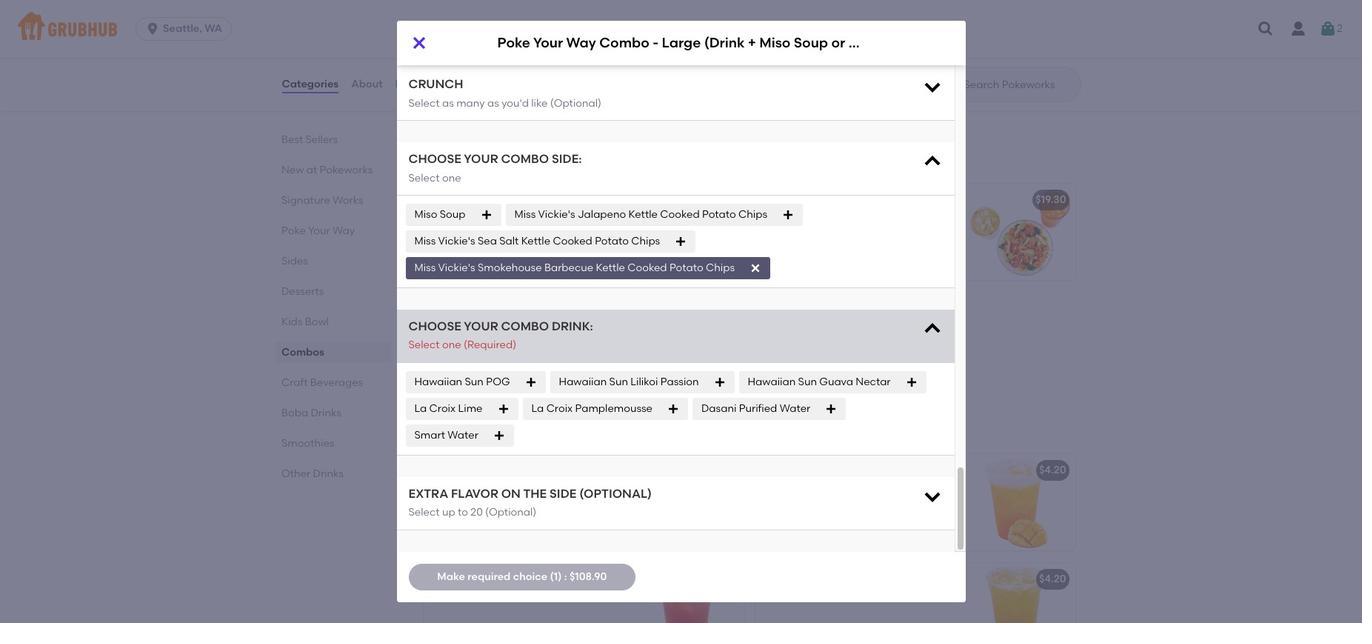 Task type: vqa. For each thing, say whether or not it's contained in the screenshot.
'restaurants'
no



Task type: locate. For each thing, give the bounding box(es) containing it.
2 la from the left
[[532, 402, 544, 415]]

1 one from the top
[[442, 172, 461, 184]]

svg image
[[1320, 20, 1338, 38], [501, 20, 513, 32], [410, 34, 428, 52], [922, 151, 943, 172], [481, 209, 492, 221], [675, 236, 687, 247], [922, 319, 943, 339], [525, 376, 537, 388], [498, 403, 510, 415], [668, 403, 680, 415], [826, 403, 838, 415], [494, 430, 505, 442]]

1 select from the top
[[409, 97, 440, 110]]

0 vertical spatial your
[[464, 152, 498, 166]]

purified
[[739, 402, 778, 415]]

large
[[662, 34, 701, 51], [557, 303, 587, 315]]

hawaiian sun pog
[[415, 375, 510, 388]]

flavor. inside three proteins with your choice of mix ins, toppings, and flavor.
[[544, 339, 574, 351]]

1 horizontal spatial sun
[[610, 375, 628, 388]]

sun left guava
[[799, 375, 817, 388]]

works down choose your combo side: select one
[[484, 194, 516, 206]]

as down surimi
[[488, 97, 499, 110]]

2 horizontal spatial your
[[534, 34, 563, 51]]

2 vertical spatial cooked
[[628, 261, 667, 274]]

select
[[409, 97, 440, 110], [409, 172, 440, 184], [409, 339, 440, 352], [409, 506, 440, 519]]

smart water
[[415, 429, 479, 441]]

kids bowl
[[281, 316, 329, 328]]

way up rice,
[[567, 34, 597, 51]]

3 sun from the left
[[799, 375, 817, 388]]

extra flavor on the side (optional) select up to 20 (optional)
[[409, 487, 652, 519]]

1 horizontal spatial 2
[[1338, 22, 1344, 35]]

1 vertical spatial flavor.
[[544, 339, 574, 351]]

0 horizontal spatial $19.30
[[700, 194, 731, 206]]

1 horizontal spatial to
[[799, 215, 810, 227]]

0 vertical spatial choose
[[409, 152, 462, 166]]

of up hawaiian sun lilikoi passion
[[591, 324, 601, 336]]

passion
[[661, 375, 699, 388]]

combo down seeds
[[600, 34, 650, 51]]

pokeworks right at at the left of the page
[[320, 164, 373, 176]]

cooked for miss vickie's sea salt kettle cooked potato chips
[[553, 235, 593, 247]]

strawberry lemonade
[[432, 573, 546, 586]]

seattle, wa
[[163, 22, 222, 35]]

hawaiian up 'la croix lime'
[[415, 375, 463, 388]]

one down three
[[442, 339, 461, 352]]

way up choose your combo drink: select one (required)
[[485, 303, 507, 315]]

up up base,
[[784, 215, 797, 227]]

0 vertical spatial vickie's
[[538, 208, 576, 221]]

2 vertical spatial and
[[521, 339, 541, 351]]

2 vertical spatial combo
[[510, 303, 548, 315]]

combos down kids bowl
[[281, 346, 324, 359]]

of down mix
[[764, 230, 774, 242]]

4 select from the top
[[409, 506, 440, 519]]

vickie's down signature works combo (drink + miso soup or kettle chips)
[[538, 208, 576, 221]]

vickie's for sea
[[438, 235, 475, 247]]

your down many
[[464, 152, 498, 166]]

croix up smart water
[[430, 402, 456, 415]]

craft beverages down lime
[[421, 420, 548, 438]]

1 your from the top
[[464, 152, 498, 166]]

categories button
[[281, 58, 340, 111]]

choose up mix
[[409, 319, 462, 333]]

combo up (required)
[[501, 319, 549, 333]]

pokeworks inside chicken or tofu with white rice, sweet corn, mandarin orange, edamame, surimi salad, wonton crisps, and pokeworks classic
[[489, 98, 542, 111]]

1 vertical spatial up
[[442, 506, 456, 519]]

mix
[[764, 215, 781, 227]]

lemonade right mango
[[803, 464, 857, 477]]

your up white
[[534, 34, 563, 51]]

la croix pamplemousse
[[532, 402, 653, 415]]

1 vertical spatial one
[[442, 339, 461, 352]]

hawaiian up la croix pamplemousse
[[559, 375, 607, 388]]

1 vertical spatial craft
[[421, 420, 462, 438]]

ins, inside three proteins with your choice of mix ins, toppings, and flavor.
[[453, 339, 469, 351]]

0 vertical spatial miss
[[515, 208, 536, 221]]

poke your way
[[281, 225, 355, 237]]

0 horizontal spatial toppings,
[[472, 339, 519, 351]]

+
[[731, 32, 737, 45], [748, 34, 757, 51], [592, 194, 598, 206], [731, 194, 737, 206], [622, 303, 628, 315]]

miss for miss vickie's sea salt kettle cooked potato chips
[[415, 235, 436, 247]]

1 sun from the left
[[465, 375, 484, 388]]

proteins up (required)
[[464, 324, 505, 336]]

1 horizontal spatial works
[[484, 194, 516, 206]]

0 horizontal spatial combos
[[281, 346, 324, 359]]

vickie's for smokehouse
[[438, 261, 475, 274]]

1 combo from the top
[[501, 152, 549, 166]]

drink:
[[552, 319, 593, 333]]

1 horizontal spatial up
[[784, 215, 797, 227]]

0 vertical spatial combo
[[501, 152, 549, 166]]

sun up pamplemousse
[[610, 375, 628, 388]]

pokeworks
[[489, 98, 542, 111], [320, 164, 373, 176]]

(required)
[[464, 339, 517, 352]]

2 your from the top
[[464, 319, 498, 333]]

(optional) down wonton
[[551, 97, 602, 110]]

0 horizontal spatial beverages
[[310, 376, 363, 389]]

water
[[780, 402, 811, 415], [448, 429, 479, 441]]

2 one from the top
[[442, 339, 461, 352]]

1 vertical spatial way
[[332, 225, 355, 237]]

$4.20
[[708, 464, 735, 477], [1040, 464, 1067, 477], [1040, 573, 1067, 586]]

1 vertical spatial choice
[[555, 324, 589, 336]]

2 $19.30 from the left
[[1036, 194, 1067, 206]]

2 combo from the top
[[501, 319, 549, 333]]

choice inside three proteins with your choice of mix ins, toppings, and flavor.
[[555, 324, 589, 336]]

drinks right other
[[313, 468, 343, 480]]

1 horizontal spatial hawaiian
[[559, 375, 607, 388]]

at
[[306, 164, 317, 176]]

-
[[653, 34, 659, 51], [550, 303, 554, 315]]

large up drink:
[[557, 303, 587, 315]]

hawaiian up purified
[[748, 375, 796, 388]]

0 horizontal spatial lilikoi
[[432, 464, 462, 477]]

miss for miss vickie's smokehouse barbecue kettle cooked potato chips
[[415, 261, 436, 274]]

works for signature works
[[333, 194, 363, 207]]

ins, right mix
[[453, 339, 469, 351]]

signature for signature works
[[281, 194, 330, 207]]

0 horizontal spatial 2
[[812, 215, 818, 227]]

one inside choose your combo drink: select one (required)
[[442, 339, 461, 352]]

2 select from the top
[[409, 172, 440, 184]]

$4.20 button
[[756, 563, 1076, 623]]

water down lime
[[448, 429, 479, 441]]

poke up tofu
[[498, 34, 531, 51]]

choice inside the mix up to 2 proteins with your choice of base, mix-ins, toppings, and flavor.
[[912, 215, 946, 227]]

$19.30 for $19.30 +
[[700, 194, 731, 206]]

your inside choose your combo drink: select one (required)
[[464, 319, 498, 333]]

la up smart
[[415, 402, 427, 415]]

one for choose your combo side:
[[442, 172, 461, 184]]

0 horizontal spatial craft
[[281, 376, 308, 389]]

sellers
[[305, 133, 338, 146]]

lilikoi green tea image
[[965, 563, 1076, 623]]

hawaiian sun guava nectar
[[748, 375, 891, 388]]

1 horizontal spatial (optional)
[[551, 97, 602, 110]]

1 vertical spatial combo
[[518, 194, 556, 206]]

1 la from the left
[[415, 402, 427, 415]]

1 croix from the left
[[430, 402, 456, 415]]

or inside chicken or tofu with white rice, sweet corn, mandarin orange, edamame, surimi salad, wonton crisps, and pokeworks classic
[[476, 53, 486, 66]]

miss
[[515, 208, 536, 221], [415, 235, 436, 247], [415, 261, 436, 274]]

la for la croix lime
[[415, 402, 427, 415]]

choose up the miso soup
[[409, 152, 462, 166]]

signature works
[[281, 194, 363, 207]]

2 horizontal spatial sun
[[799, 375, 817, 388]]

of inside the mix up to 2 proteins with your choice of base, mix-ins, toppings, and flavor.
[[764, 230, 774, 242]]

1 $19.30 from the left
[[700, 194, 731, 206]]

vickie's left 'smokehouse'
[[438, 261, 475, 274]]

drinks
[[311, 407, 341, 419], [313, 468, 343, 480]]

0 vertical spatial combo
[[600, 34, 650, 51]]

make required choice (1) : $108.90
[[438, 571, 607, 583]]

and
[[467, 98, 487, 111], [897, 230, 917, 242], [521, 339, 541, 351]]

0 horizontal spatial ins,
[[453, 339, 469, 351]]

best
[[281, 133, 303, 146]]

0 horizontal spatial flavor.
[[544, 339, 574, 351]]

combo inside choose your combo side: select one
[[501, 152, 549, 166]]

lilikoi left passion
[[631, 375, 658, 388]]

choose inside choose your combo side: select one
[[409, 152, 462, 166]]

best sellers
[[281, 133, 338, 146]]

0 horizontal spatial (optional)
[[485, 506, 537, 519]]

sesame seeds
[[535, 19, 608, 32]]

1 vertical spatial -
[[550, 303, 554, 315]]

beverages up boba drinks on the left bottom
[[310, 376, 363, 389]]

2 vertical spatial potato
[[670, 261, 704, 274]]

2 vertical spatial with
[[507, 324, 528, 336]]

signature up the miso soup
[[432, 194, 482, 206]]

classic
[[545, 98, 581, 111]]

miso
[[760, 34, 791, 51], [601, 194, 624, 206], [415, 208, 438, 221], [631, 303, 655, 315]]

croix left pamplemousse
[[547, 402, 573, 415]]

la
[[415, 402, 427, 415], [532, 402, 544, 415]]

base,
[[777, 230, 804, 242]]

1 horizontal spatial as
[[488, 97, 499, 110]]

combo left 'side:'
[[501, 152, 549, 166]]

beverages
[[310, 376, 363, 389], [466, 420, 548, 438]]

- left '$7.80'
[[653, 34, 659, 51]]

flavor. down drink:
[[544, 339, 574, 351]]

rice,
[[565, 53, 586, 66]]

(optional) inside extra flavor on the side (optional) select up to 20 (optional)
[[485, 506, 537, 519]]

1 vertical spatial beverages
[[466, 420, 548, 438]]

toppings, right mix-
[[848, 230, 895, 242]]

chicken
[[432, 53, 474, 66]]

1 as from the left
[[442, 97, 454, 110]]

smoothies
[[281, 437, 334, 450]]

1 vertical spatial your
[[308, 225, 330, 237]]

1 horizontal spatial croix
[[547, 402, 573, 415]]

with inside the mix up to 2 proteins with your choice of base, mix-ins, toppings, and flavor.
[[864, 215, 885, 227]]

0 vertical spatial combos
[[421, 149, 486, 168]]

1 vertical spatial to
[[458, 506, 468, 519]]

la right lime
[[532, 402, 544, 415]]

select inside extra flavor on the side (optional) select up to 20 (optional)
[[409, 506, 440, 519]]

to up mix-
[[799, 215, 810, 227]]

up down extra
[[442, 506, 456, 519]]

2 vertical spatial (drink
[[589, 303, 620, 315]]

signature down at at the left of the page
[[281, 194, 330, 207]]

0 vertical spatial ins,
[[829, 230, 845, 242]]

sun left pog
[[465, 375, 484, 388]]

potato up $22.65
[[670, 261, 704, 274]]

0 vertical spatial up
[[784, 215, 797, 227]]

beverages down lime
[[466, 420, 548, 438]]

0 horizontal spatial and
[[467, 98, 487, 111]]

0 vertical spatial toppings,
[[848, 230, 895, 242]]

your inside choose your combo side: select one
[[464, 152, 498, 166]]

lilikoi
[[631, 375, 658, 388], [432, 464, 462, 477]]

0 horizontal spatial large
[[557, 303, 587, 315]]

proteins up mix-
[[820, 215, 861, 227]]

water down hawaiian sun guava nectar
[[780, 402, 811, 415]]

1 horizontal spatial combos
[[421, 149, 486, 168]]

lemonade left '(1)'
[[491, 573, 546, 586]]

0 horizontal spatial of
[[591, 324, 601, 336]]

0 horizontal spatial to
[[458, 506, 468, 519]]

0 horizontal spatial works
[[333, 194, 363, 207]]

1 horizontal spatial signature
[[432, 194, 482, 206]]

kettle
[[849, 34, 888, 51], [668, 194, 698, 206], [629, 208, 658, 221], [522, 235, 551, 247], [596, 261, 625, 274], [698, 303, 728, 315]]

craft
[[281, 376, 308, 389], [421, 420, 462, 438]]

combo
[[600, 34, 650, 51], [518, 194, 556, 206], [510, 303, 548, 315]]

up inside the mix up to 2 proteins with your choice of base, mix-ins, toppings, and flavor.
[[784, 215, 797, 227]]

$4.20 inside button
[[1040, 573, 1067, 586]]

select up the miso soup
[[409, 172, 440, 184]]

0 vertical spatial drinks
[[311, 407, 341, 419]]

three
[[432, 324, 461, 336]]

your up (required)
[[464, 319, 498, 333]]

pokeworks down surimi
[[489, 98, 542, 111]]

choose inside choose your combo drink: select one (required)
[[409, 319, 462, 333]]

to inside extra flavor on the side (optional) select up to 20 (optional)
[[458, 506, 468, 519]]

1 vertical spatial your
[[464, 319, 498, 333]]

1 horizontal spatial ins,
[[829, 230, 845, 242]]

with inside three proteins with your choice of mix ins, toppings, and flavor.
[[507, 324, 528, 336]]

strawberry lemonade image
[[633, 563, 744, 623]]

your up three
[[460, 303, 482, 315]]

3 select from the top
[[409, 339, 440, 352]]

lilikoi up extra
[[432, 464, 462, 477]]

2 inside 2 button
[[1338, 22, 1344, 35]]

flavor. down base,
[[764, 245, 795, 257]]

1 vertical spatial combo
[[501, 319, 549, 333]]

signature for signature works combo (drink + miso soup or kettle chips)
[[432, 194, 482, 206]]

seeds
[[578, 19, 608, 32]]

1 vertical spatial poke
[[281, 225, 306, 237]]

0 horizontal spatial -
[[550, 303, 554, 315]]

1 vertical spatial poke your way combo - large (drink + miso soup or kettle chips)
[[432, 303, 764, 315]]

as down edamame,
[[442, 97, 454, 110]]

(optional) down on on the bottom left of the page
[[485, 506, 537, 519]]

0 vertical spatial flavor.
[[764, 245, 795, 257]]

vickie's left the sea
[[438, 235, 475, 247]]

signature works combo (drink + miso soup or kettle chips) image
[[633, 184, 744, 280]]

0 vertical spatial with
[[511, 53, 533, 66]]

1 horizontal spatial your
[[460, 303, 482, 315]]

your down signature works
[[308, 225, 330, 237]]

$7.80
[[706, 32, 731, 45]]

2 as from the left
[[488, 97, 499, 110]]

other drinks
[[281, 468, 343, 480]]

large left '$7.80'
[[662, 34, 701, 51]]

lemonade inside button
[[491, 573, 546, 586]]

to left 20
[[458, 506, 468, 519]]

way down signature works
[[332, 225, 355, 237]]

$4.20 for lilikoi lemonade
[[1040, 464, 1067, 477]]

orange,
[[544, 68, 583, 81]]

ins, right base,
[[829, 230, 845, 242]]

your for side:
[[464, 152, 498, 166]]

- up drink:
[[550, 303, 554, 315]]

1 horizontal spatial pokeworks
[[489, 98, 542, 111]]

potato down jalapeno
[[595, 235, 629, 247]]

works down new at pokeworks at top
[[333, 194, 363, 207]]

choice
[[912, 215, 946, 227], [555, 324, 589, 336], [513, 571, 548, 583]]

craft beverages up boba drinks on the left bottom
[[281, 376, 363, 389]]

0 vertical spatial large
[[662, 34, 701, 51]]

1 vertical spatial proteins
[[464, 324, 505, 336]]

crisps,
[[432, 98, 464, 111]]

2 croix from the left
[[547, 402, 573, 415]]

sweet
[[432, 68, 462, 81]]

corn,
[[464, 68, 490, 81]]

poke up "sides"
[[281, 225, 306, 237]]

craft up boba
[[281, 376, 308, 389]]

1 horizontal spatial way
[[485, 303, 507, 315]]

2 sun from the left
[[610, 375, 628, 388]]

ins, inside the mix up to 2 proteins with your choice of base, mix-ins, toppings, and flavor.
[[829, 230, 845, 242]]

craft down 'la croix lime'
[[421, 420, 462, 438]]

bowl
[[305, 316, 329, 328]]

1 vertical spatial and
[[897, 230, 917, 242]]

1 vertical spatial (drink
[[559, 194, 589, 206]]

0 horizontal spatial sun
[[465, 375, 484, 388]]

one up the miso soup
[[442, 172, 461, 184]]

many
[[457, 97, 485, 110]]

1 horizontal spatial craft beverages
[[421, 420, 548, 438]]

0 horizontal spatial your
[[531, 324, 553, 336]]

jalapeno
[[578, 208, 626, 221]]

$19.30 +
[[700, 194, 737, 206]]

1 horizontal spatial and
[[521, 339, 541, 351]]

1 vertical spatial drinks
[[313, 468, 343, 480]]

search icon image
[[941, 76, 959, 93]]

combos down "crisps,"
[[421, 149, 486, 168]]

lemonade for lilikoi lemonade
[[464, 464, 518, 477]]

poke up three
[[432, 303, 457, 315]]

edamame,
[[432, 83, 488, 96]]

potato down $19.30 +
[[703, 208, 736, 221]]

select down extra
[[409, 506, 440, 519]]

svg image inside 2 button
[[1320, 20, 1338, 38]]

sesame
[[535, 19, 575, 32]]

0 vertical spatial poke
[[498, 34, 531, 51]]

hawaiian
[[415, 375, 463, 388], [559, 375, 607, 388], [748, 375, 796, 388]]

0 vertical spatial potato
[[703, 208, 736, 221]]

select down three
[[409, 339, 440, 352]]

one inside choose your combo side: select one
[[442, 172, 461, 184]]

proteins inside the mix up to 2 proteins with your choice of base, mix-ins, toppings, and flavor.
[[820, 215, 861, 227]]

with inside chicken or tofu with white rice, sweet corn, mandarin orange, edamame, surimi salad, wonton crisps, and pokeworks classic
[[511, 53, 533, 66]]

potato for miss vickie's sea salt kettle cooked potato chips
[[595, 235, 629, 247]]

3 hawaiian from the left
[[748, 375, 796, 388]]

1 choose from the top
[[409, 152, 462, 166]]

vickie's for jalapeno
[[538, 208, 576, 221]]

your
[[534, 34, 563, 51], [308, 225, 330, 237], [460, 303, 482, 315]]

or
[[832, 34, 846, 51], [476, 53, 486, 66], [655, 194, 666, 206], [685, 303, 696, 315]]

2 hawaiian from the left
[[559, 375, 607, 388]]

0 vertical spatial one
[[442, 172, 461, 184]]

$19.30 for $19.30
[[1036, 194, 1067, 206]]

proteins inside three proteins with your choice of mix ins, toppings, and flavor.
[[464, 324, 505, 336]]

combo inside choose your combo drink: select one (required)
[[501, 319, 549, 333]]

$7.80 +
[[706, 32, 737, 45]]

toppings, up pog
[[472, 339, 519, 351]]

1 vertical spatial ins,
[[453, 339, 469, 351]]

way
[[567, 34, 597, 51], [332, 225, 355, 237], [485, 303, 507, 315]]

1 vertical spatial potato
[[595, 235, 629, 247]]

lemonade up the flavor
[[464, 464, 518, 477]]

crunch
[[409, 77, 464, 91]]

2 horizontal spatial and
[[897, 230, 917, 242]]

signature works combo (drink + miso soup or kettle chips)
[[432, 194, 734, 206]]

0 vertical spatial craft beverages
[[281, 376, 363, 389]]

combo up three proteins with your choice of mix ins, toppings, and flavor.
[[510, 303, 548, 315]]

combo up miss vickie's sea salt kettle cooked potato chips
[[518, 194, 556, 206]]

new at pokeworks
[[281, 164, 373, 176]]

mango lemonade image
[[965, 455, 1076, 551]]

0 horizontal spatial proteins
[[464, 324, 505, 336]]

side:
[[552, 152, 582, 166]]

combo for drink:
[[501, 319, 549, 333]]

1 hawaiian from the left
[[415, 375, 463, 388]]

hawaiian for hawaiian sun lilikoi passion
[[559, 375, 607, 388]]

drinks right boba
[[311, 407, 341, 419]]

0 vertical spatial lilikoi
[[631, 375, 658, 388]]

miss vickie's jalapeno kettle cooked potato chips
[[515, 208, 768, 221]]

three proteins with your choice of mix ins, toppings, and flavor.
[[432, 324, 601, 351]]

1 horizontal spatial la
[[532, 402, 544, 415]]

select inside crunch select as many as you'd like (optional)
[[409, 97, 440, 110]]

select down reviews at the left of the page
[[409, 97, 440, 110]]

2 choose from the top
[[409, 319, 462, 333]]

chips
[[739, 208, 768, 221], [632, 235, 660, 247], [706, 261, 735, 274]]

1 horizontal spatial chips
[[706, 261, 735, 274]]

svg image
[[1258, 20, 1275, 38], [623, 20, 635, 32], [145, 21, 160, 36], [922, 77, 943, 97], [783, 209, 795, 221], [750, 262, 762, 274], [714, 376, 726, 388], [906, 376, 918, 388], [922, 486, 943, 507]]



Task type: describe. For each thing, give the bounding box(es) containing it.
side
[[550, 487, 577, 501]]

miso soup
[[415, 208, 466, 221]]

you'd
[[502, 97, 529, 110]]

flavor. inside the mix up to 2 proteins with your choice of base, mix-ins, toppings, and flavor.
[[764, 245, 795, 257]]

lilikoi lemonade
[[432, 464, 518, 477]]

$4.20 for strawberry lemonade
[[1040, 573, 1067, 586]]

chips for miss vickie's smokehouse barbecue kettle cooked potato chips
[[706, 261, 735, 274]]

1 horizontal spatial beverages
[[466, 420, 548, 438]]

other
[[281, 468, 310, 480]]

Search Pokeworks search field
[[963, 78, 1076, 92]]

select inside choose your combo drink: select one (required)
[[409, 339, 440, 352]]

sea
[[478, 235, 497, 247]]

drinks for boba drinks
[[311, 407, 341, 419]]

smart
[[415, 429, 445, 441]]

extra
[[409, 487, 449, 501]]

0 vertical spatial cooked
[[661, 208, 700, 221]]

salad,
[[523, 83, 553, 96]]

2 inside the mix up to 2 proteins with your choice of base, mix-ins, toppings, and flavor.
[[812, 215, 818, 227]]

miss vickie's sea salt kettle cooked potato chips
[[415, 235, 660, 247]]

toppings, inside three proteins with your choice of mix ins, toppings, and flavor.
[[472, 339, 519, 351]]

2 vertical spatial choice
[[513, 571, 548, 583]]

and inside the mix up to 2 proteins with your choice of base, mix-ins, toppings, and flavor.
[[897, 230, 917, 242]]

toppings, inside the mix up to 2 proteins with your choice of base, mix-ins, toppings, and flavor.
[[848, 230, 895, 242]]

mango
[[764, 464, 800, 477]]

(optional)
[[580, 487, 652, 501]]

choose for choose your combo side:
[[409, 152, 462, 166]]

mix-
[[807, 230, 829, 242]]

sides
[[281, 255, 308, 268]]

tofu
[[489, 53, 509, 66]]

1 vertical spatial craft beverages
[[421, 420, 548, 438]]

kids
[[281, 316, 302, 328]]

spicy
[[415, 19, 442, 32]]

sun for pog
[[465, 375, 484, 388]]

0 horizontal spatial your
[[308, 225, 330, 237]]

$108.90
[[570, 571, 607, 583]]

0 vertical spatial poke your way combo - large (drink + miso soup or kettle chips)
[[498, 34, 936, 51]]

salt
[[500, 235, 519, 247]]

combo for side:
[[501, 152, 549, 166]]

0 vertical spatial chips)
[[892, 34, 936, 51]]

chicken or tofu with white rice, sweet corn, mandarin orange, edamame, surimi salad, wonton crisps, and pokeworks classic
[[432, 53, 594, 111]]

1 vertical spatial combos
[[281, 346, 324, 359]]

kids bowl image
[[633, 22, 744, 119]]

reviews button
[[395, 58, 437, 111]]

2 horizontal spatial way
[[567, 34, 597, 51]]

make
[[438, 571, 465, 583]]

nectar
[[856, 375, 891, 388]]

works for signature works combo (drink + miso soup or kettle chips)
[[484, 194, 516, 206]]

chips for miss vickie's sea salt kettle cooked potato chips
[[632, 235, 660, 247]]

the
[[524, 487, 547, 501]]

drinks for other drinks
[[313, 468, 343, 480]]

furikake
[[444, 19, 486, 32]]

0 horizontal spatial way
[[332, 225, 355, 237]]

boba drinks
[[281, 407, 341, 419]]

mandarin
[[492, 68, 542, 81]]

of inside three proteins with your choice of mix ins, toppings, and flavor.
[[591, 324, 601, 336]]

guava
[[820, 375, 854, 388]]

select inside choose your combo side: select one
[[409, 172, 440, 184]]

mix
[[432, 339, 450, 351]]

white
[[535, 53, 562, 66]]

dasani
[[702, 402, 737, 415]]

20
[[471, 506, 483, 519]]

sun for guava
[[799, 375, 817, 388]]

hawaiian for hawaiian sun guava nectar
[[748, 375, 796, 388]]

1 vertical spatial chips)
[[700, 194, 734, 206]]

reviews
[[395, 78, 437, 90]]

seattle, wa button
[[136, 17, 238, 41]]

(optional) inside crunch select as many as you'd like (optional)
[[551, 97, 602, 110]]

desserts
[[281, 285, 324, 298]]

one for choose your combo drink:
[[442, 339, 461, 352]]

to inside the mix up to 2 proteins with your choice of base, mix-ins, toppings, and flavor.
[[799, 215, 810, 227]]

barbecue
[[545, 261, 594, 274]]

miss for miss vickie's jalapeno kettle cooked potato chips
[[515, 208, 536, 221]]

up inside extra flavor on the side (optional) select up to 20 (optional)
[[442, 506, 456, 519]]

2 vertical spatial your
[[460, 303, 482, 315]]

strawberry lemonade button
[[424, 563, 744, 623]]

and inside chicken or tofu with white rice, sweet corn, mandarin orange, edamame, surimi salad, wonton crisps, and pokeworks classic
[[467, 98, 487, 111]]

1 horizontal spatial large
[[662, 34, 701, 51]]

croix for lime
[[430, 402, 456, 415]]

poke your way combo - regular (drink + miso soup or kettle chips) image
[[965, 184, 1076, 280]]

categories
[[282, 78, 339, 90]]

mango lemonade
[[764, 464, 857, 477]]

dasani purified water
[[702, 402, 811, 415]]

2 horizontal spatial chips
[[739, 208, 768, 221]]

on
[[502, 487, 521, 501]]

0 vertical spatial water
[[780, 402, 811, 415]]

choose your combo side: select one
[[409, 152, 582, 184]]

surimi
[[490, 83, 520, 96]]

$22.65
[[702, 303, 735, 315]]

0 vertical spatial your
[[534, 34, 563, 51]]

croix for pamplemousse
[[547, 402, 573, 415]]

1 horizontal spatial craft
[[421, 420, 462, 438]]

2 button
[[1320, 16, 1344, 42]]

hawaiian sun lilikoi passion
[[559, 375, 699, 388]]

2 vertical spatial chips)
[[731, 303, 764, 315]]

0 vertical spatial -
[[653, 34, 659, 51]]

choose for choose your combo drink:
[[409, 319, 462, 333]]

sun for lilikoi
[[610, 375, 628, 388]]

wa
[[205, 22, 222, 35]]

1 horizontal spatial poke
[[432, 303, 457, 315]]

choose your combo drink: select one (required)
[[409, 319, 593, 352]]

0 vertical spatial (drink
[[705, 34, 745, 51]]

1 vertical spatial pokeworks
[[320, 164, 373, 176]]

(1)
[[550, 571, 562, 583]]

wonton
[[556, 83, 594, 96]]

lemonade for mango lemonade
[[803, 464, 857, 477]]

lilikoi lemonade image
[[633, 455, 744, 551]]

1 vertical spatial large
[[557, 303, 587, 315]]

2 vertical spatial way
[[485, 303, 507, 315]]

1 vertical spatial lilikoi
[[432, 464, 462, 477]]

and inside three proteins with your choice of mix ins, toppings, and flavor.
[[521, 339, 541, 351]]

la croix lime
[[415, 402, 483, 415]]

potato for miss vickie's smokehouse barbecue kettle cooked potato chips
[[670, 261, 704, 274]]

poke your way combo - large (drink + miso soup or kettle chips) image
[[633, 293, 744, 389]]

svg image inside seattle, wa button
[[145, 21, 160, 36]]

main navigation navigation
[[0, 0, 1363, 58]]

your for drink:
[[464, 319, 498, 333]]

0 vertical spatial craft
[[281, 376, 308, 389]]

hawaiian for hawaiian sun pog
[[415, 375, 463, 388]]

la for la croix pamplemousse
[[532, 402, 544, 415]]

about button
[[351, 58, 384, 111]]

lemonade for strawberry lemonade
[[491, 573, 546, 586]]

1 vertical spatial water
[[448, 429, 479, 441]]

0 horizontal spatial poke
[[281, 225, 306, 237]]

cooked for miss vickie's smokehouse barbecue kettle cooked potato chips
[[628, 261, 667, 274]]

flavor
[[451, 487, 499, 501]]

lime
[[458, 402, 483, 415]]

new
[[281, 164, 304, 176]]

required
[[468, 571, 511, 583]]

like
[[532, 97, 548, 110]]

spicy furikake
[[415, 19, 486, 32]]

strawberry
[[432, 573, 489, 586]]

mix up to 2 proteins with your choice of base, mix-ins, toppings, and flavor.
[[764, 215, 946, 257]]

miss vickie's smokehouse barbecue kettle cooked potato chips
[[415, 261, 735, 274]]

your inside three proteins with your choice of mix ins, toppings, and flavor.
[[531, 324, 553, 336]]

your inside the mix up to 2 proteins with your choice of base, mix-ins, toppings, and flavor.
[[887, 215, 909, 227]]

seattle,
[[163, 22, 202, 35]]

boba
[[281, 407, 308, 419]]

about
[[351, 78, 383, 90]]

crunch select as many as you'd like (optional)
[[409, 77, 602, 110]]



